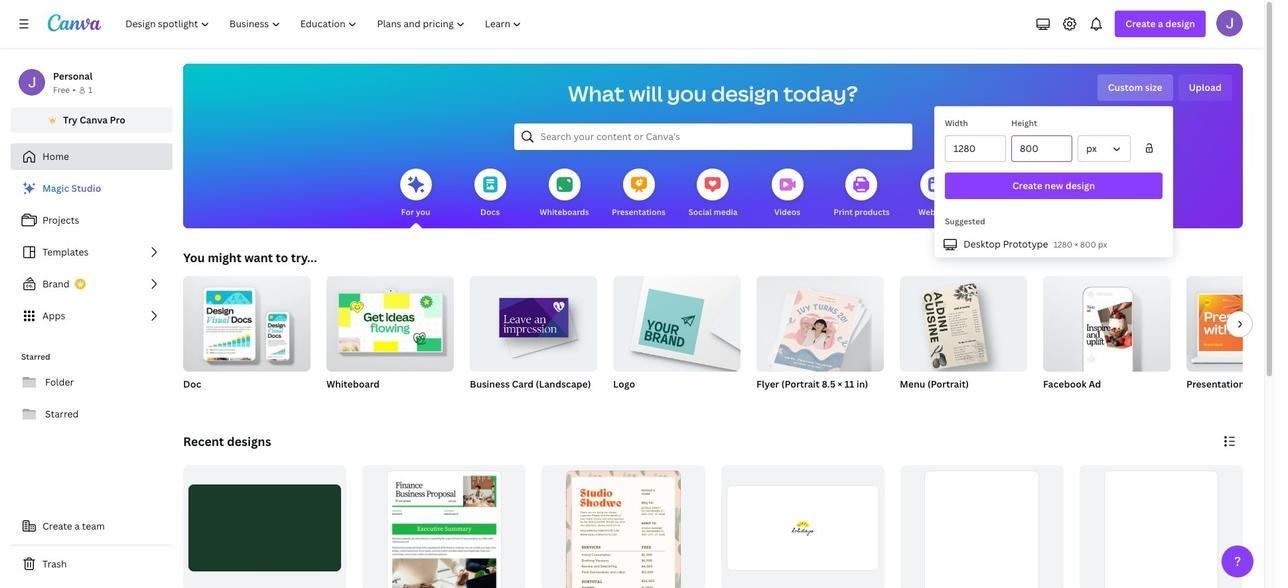 Task type: vqa. For each thing, say whether or not it's contained in the screenshot.
Add design
no



Task type: locate. For each thing, give the bounding box(es) containing it.
None number field
[[954, 136, 998, 161], [1020, 136, 1064, 161], [954, 136, 998, 161], [1020, 136, 1064, 161]]

group
[[327, 271, 454, 408], [327, 271, 454, 372], [470, 271, 597, 408], [470, 271, 597, 372], [613, 271, 741, 408], [613, 271, 741, 372], [757, 271, 884, 408], [757, 271, 884, 376], [900, 271, 1027, 408], [900, 271, 1027, 372], [1043, 271, 1171, 408], [1043, 271, 1171, 372], [183, 276, 311, 408], [1187, 276, 1274, 408], [1187, 276, 1274, 372], [362, 465, 526, 588], [542, 465, 705, 588], [721, 465, 884, 588], [900, 465, 1064, 588], [1080, 465, 1243, 588]]

jacob simon image
[[1217, 10, 1243, 37]]

list
[[11, 175, 173, 329]]

None search field
[[514, 123, 912, 150]]

Units: px button
[[1078, 135, 1131, 162]]

Search search field
[[541, 124, 886, 149]]

top level navigation element
[[117, 11, 533, 37]]



